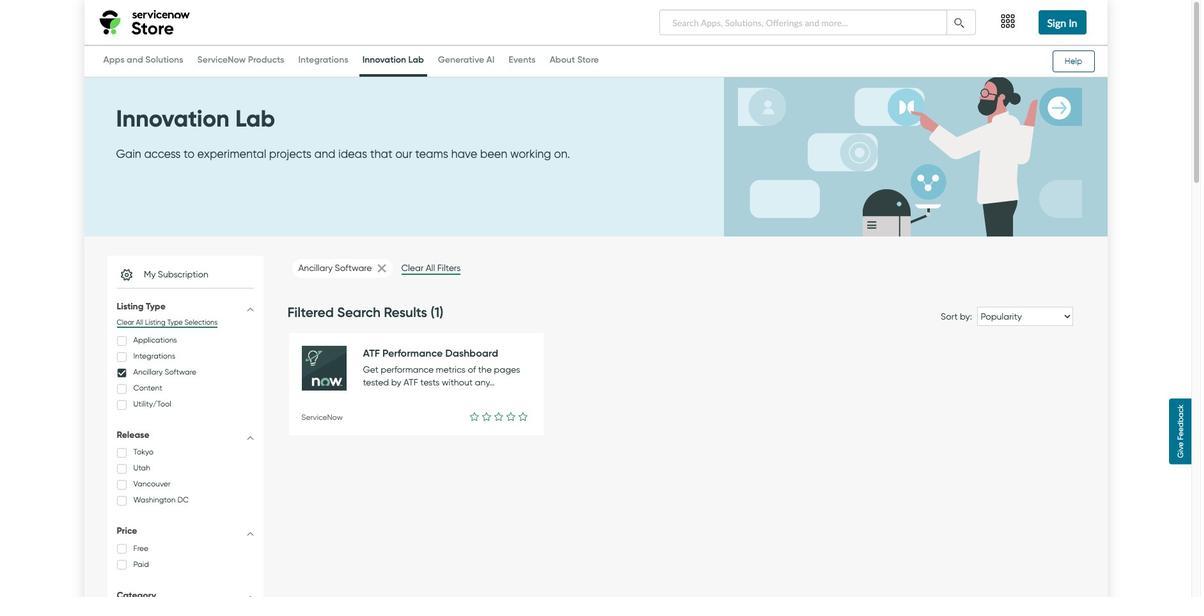 Task type: vqa. For each thing, say whether or not it's contained in the screenshot.
'Button Component - Tenon'
no



Task type: describe. For each thing, give the bounding box(es) containing it.
that
[[370, 147, 393, 161]]

vancouver
[[133, 480, 171, 489]]

search image
[[955, 16, 965, 28]]

1 horizontal spatial listing
[[145, 318, 166, 327]]

free paid
[[131, 544, 149, 569]]

performance
[[381, 365, 434, 375]]

my
[[144, 269, 156, 280]]

price button
[[107, 520, 263, 543]]

1 horizontal spatial software
[[335, 263, 372, 274]]

all for listing
[[136, 318, 143, 327]]

tab list containing apps and solutions
[[97, 47, 606, 77]]

subscription
[[158, 269, 208, 280]]

1 vertical spatial innovation lab
[[116, 104, 275, 133]]

get
[[363, 365, 379, 375]]

tokyo utah vancouver washington dc
[[131, 448, 189, 505]]

the
[[478, 365, 492, 375]]

applications integrations ancillary software content utility/tool
[[131, 335, 196, 409]]

dashboard for atf performance dashboard get performance metrics of the pages tested by atf tests without any…
[[445, 347, 498, 360]]

paid
[[133, 560, 149, 569]]

my subscription
[[144, 269, 208, 280]]

content
[[133, 383, 162, 393]]

filters
[[438, 263, 461, 274]]

star empty image
[[482, 410, 491, 423]]

servicenow store home image
[[97, 6, 197, 38]]

get performance metrics of the pages tested by atf tests without any additional development. element
[[363, 364, 531, 390]]

filtered search results (1)
[[288, 305, 444, 321]]

servicenow for app by company servicenow element
[[302, 413, 343, 422]]

1 star empty image from the left
[[470, 410, 479, 423]]

atf for atf performance dashboard
[[302, 347, 319, 360]]

servicenow for servicenow products
[[197, 54, 246, 65]]

3 star empty image from the left
[[507, 410, 516, 423]]

sign in button
[[1039, 10, 1087, 35]]

been
[[480, 147, 507, 161]]

filtered
[[288, 305, 334, 321]]

gain
[[116, 147, 141, 161]]

sign in menu item
[[1031, 0, 1095, 45]]

working
[[510, 147, 551, 161]]

have
[[451, 147, 477, 161]]

4 chevron up image from the top
[[247, 594, 254, 598]]

tests
[[421, 377, 440, 388]]

without
[[442, 377, 473, 388]]

solutions
[[145, 54, 183, 65]]

cross image
[[374, 263, 386, 274]]

on.
[[554, 147, 570, 161]]

apps and solutions
[[103, 54, 183, 65]]

gain access to experimental projects and ideas that our teams have been working on.
[[116, 147, 570, 161]]

servicenow products
[[197, 54, 284, 65]]

utility/tool
[[133, 399, 171, 409]]

listing inside dropdown button
[[117, 301, 144, 312]]

clear all filters
[[401, 263, 461, 274]]

generative
[[438, 54, 484, 65]]

tested
[[363, 377, 389, 388]]

apps and solutions link
[[100, 54, 187, 74]]

lab inside "tab list"
[[409, 54, 424, 65]]

dc
[[177, 496, 189, 505]]

and inside "tab list"
[[127, 54, 143, 65]]

about
[[550, 54, 575, 65]]

type inside dropdown button
[[146, 301, 166, 312]]

ideas
[[338, 147, 367, 161]]

sign
[[1048, 17, 1067, 29]]

sort by:
[[941, 311, 975, 322]]

innovation inside "tab list"
[[363, 54, 406, 65]]

washington
[[133, 496, 176, 505]]

any…
[[475, 377, 495, 388]]

of
[[468, 365, 476, 375]]

servicenow products link
[[194, 54, 288, 74]]

listing type button
[[107, 296, 263, 318]]

clear for clear all filters
[[401, 263, 424, 274]]

subscribe image
[[117, 266, 136, 285]]

1 vertical spatial type
[[167, 318, 183, 327]]

integrations link
[[295, 54, 352, 74]]



Task type: locate. For each thing, give the bounding box(es) containing it.
ancillary
[[298, 263, 333, 274], [133, 367, 163, 377]]

innovation lab inside "tab list"
[[363, 54, 424, 65]]

2 performance from the left
[[383, 347, 443, 360]]

experimental
[[197, 147, 266, 161]]

0 vertical spatial integrations
[[298, 54, 348, 65]]

type left the 'selections'
[[167, 318, 183, 327]]

4 star empty image from the left
[[519, 410, 528, 423]]

dashboard up performance
[[384, 347, 437, 360]]

and right apps
[[127, 54, 143, 65]]

1 vertical spatial tab list
[[107, 256, 263, 598]]

0 horizontal spatial dashboard
[[384, 347, 437, 360]]

about store
[[550, 54, 599, 65]]

clear down listing type
[[117, 318, 134, 327]]

software inside applications integrations ancillary software content utility/tool
[[165, 367, 196, 377]]

apps
[[103, 54, 125, 65]]

clear right cross icon
[[401, 263, 424, 274]]

1 horizontal spatial innovation
[[363, 54, 406, 65]]

0 horizontal spatial all
[[136, 318, 143, 327]]

performance
[[321, 347, 381, 360], [383, 347, 443, 360]]

free
[[133, 544, 149, 553]]

tokyo
[[133, 448, 154, 457]]

all inside "tab list"
[[136, 318, 143, 327]]

0 vertical spatial listing
[[117, 301, 144, 312]]

0 vertical spatial clear
[[401, 263, 424, 274]]

servicenow inside "tab list"
[[197, 54, 246, 65]]

clear for clear all listing type selections
[[117, 318, 134, 327]]

software
[[335, 263, 372, 274], [165, 367, 196, 377]]

1 horizontal spatial clear
[[401, 263, 424, 274]]

0 vertical spatial all
[[426, 263, 435, 274]]

0 horizontal spatial lab
[[235, 104, 275, 133]]

price
[[117, 526, 137, 537]]

ai
[[487, 54, 495, 65]]

by:
[[960, 311, 972, 322]]

listing
[[117, 301, 144, 312], [145, 318, 166, 327]]

access
[[144, 147, 181, 161]]

chevron up image
[[247, 305, 254, 313], [247, 434, 254, 441], [247, 530, 254, 537], [247, 594, 254, 598]]

atf
[[302, 347, 319, 360], [363, 347, 380, 360], [404, 377, 418, 388]]

integrations right products
[[298, 54, 348, 65]]

0 horizontal spatial servicenow
[[197, 54, 246, 65]]

1 vertical spatial ancillary
[[133, 367, 163, 377]]

0 horizontal spatial innovation
[[116, 104, 230, 133]]

1 vertical spatial integrations
[[133, 351, 175, 361]]

in
[[1069, 17, 1078, 29]]

2 chevron up image from the top
[[247, 434, 254, 441]]

events link
[[506, 54, 539, 74]]

generative ai
[[438, 54, 495, 65]]

software down applications
[[165, 367, 196, 377]]

performance for atf performance dashboard get performance metrics of the pages tested by atf tests without any…
[[383, 347, 443, 360]]

release
[[117, 429, 149, 441]]

lab
[[409, 54, 424, 65], [235, 104, 275, 133]]

atf for atf performance dashboard get performance metrics of the pages tested by atf tests without any…
[[363, 347, 380, 360]]

2 horizontal spatial atf
[[404, 377, 418, 388]]

1 chevron up image from the top
[[247, 305, 254, 313]]

selections
[[185, 318, 218, 327]]

servicenow
[[197, 54, 246, 65], [302, 413, 343, 422]]

0 horizontal spatial innovation lab
[[116, 104, 275, 133]]

(1)
[[431, 305, 444, 321]]

1 horizontal spatial innovation lab
[[363, 54, 424, 65]]

and left ideas
[[314, 147, 336, 161]]

1 horizontal spatial atf
[[363, 347, 380, 360]]

search
[[337, 305, 381, 321]]

integrations
[[298, 54, 348, 65], [133, 351, 175, 361]]

2 star empty image from the left
[[494, 410, 503, 423]]

0 horizontal spatial software
[[165, 367, 196, 377]]

generative ai link
[[435, 54, 498, 74]]

type
[[146, 301, 166, 312], [167, 318, 183, 327]]

all for filters
[[426, 263, 435, 274]]

lab left 'generative'
[[409, 54, 424, 65]]

1 vertical spatial software
[[165, 367, 196, 377]]

atf down filtered
[[302, 347, 319, 360]]

0 vertical spatial software
[[335, 263, 372, 274]]

release button
[[107, 424, 263, 447]]

clear all listing type selections link
[[117, 318, 218, 328]]

chevron up image inside the listing type dropdown button
[[247, 305, 254, 313]]

ancillary up content
[[133, 367, 163, 377]]

0 horizontal spatial listing
[[117, 301, 144, 312]]

metrics
[[436, 365, 466, 375]]

clear inside "tab list"
[[117, 318, 134, 327]]

0 horizontal spatial type
[[146, 301, 166, 312]]

chevron up image for listing type
[[247, 305, 254, 313]]

1 vertical spatial listing
[[145, 318, 166, 327]]

1 horizontal spatial dashboard
[[445, 347, 498, 360]]

help button
[[1053, 51, 1095, 72]]

1 horizontal spatial servicenow
[[302, 413, 343, 422]]

0 vertical spatial servicenow
[[197, 54, 246, 65]]

all
[[426, 263, 435, 274], [136, 318, 143, 327]]

pages
[[494, 365, 520, 375]]

sort
[[941, 311, 958, 322]]

star empty image
[[470, 410, 479, 423], [494, 410, 503, 423], [507, 410, 516, 423], [519, 410, 528, 423]]

clear all listing type selections
[[117, 318, 218, 327]]

dashboard
[[384, 347, 437, 360], [445, 347, 498, 360]]

1 vertical spatial lab
[[235, 104, 275, 133]]

innovation right 'integrations' link
[[363, 54, 406, 65]]

dashboard up of on the bottom left of page
[[445, 347, 498, 360]]

listing up applications
[[145, 318, 166, 327]]

atf up get
[[363, 347, 380, 360]]

performance up get
[[321, 347, 381, 360]]

0 vertical spatial innovation lab
[[363, 54, 424, 65]]

atf performance dashboard
[[302, 347, 437, 360]]

0 horizontal spatial performance
[[321, 347, 381, 360]]

dashboard for atf performance dashboard
[[384, 347, 437, 360]]

1 horizontal spatial lab
[[409, 54, 424, 65]]

tab list
[[97, 47, 606, 77], [107, 256, 263, 598]]

2 dashboard from the left
[[445, 347, 498, 360]]

Search Apps search field
[[659, 10, 947, 35]]

by
[[391, 377, 401, 388]]

integrations inside applications integrations ancillary software content utility/tool
[[133, 351, 175, 361]]

type up clear all listing type selections
[[146, 301, 166, 312]]

all down listing type
[[136, 318, 143, 327]]

chevron up image for price
[[247, 530, 254, 537]]

performance inside atf performance dashboard get performance metrics of the pages tested by atf tests without any…
[[383, 347, 443, 360]]

clear all filters link
[[401, 263, 461, 275]]

0 horizontal spatial and
[[127, 54, 143, 65]]

teams
[[415, 147, 448, 161]]

0 vertical spatial lab
[[409, 54, 424, 65]]

listing type
[[117, 301, 166, 312]]

utah
[[133, 464, 150, 473]]

innovation lab link
[[359, 54, 427, 77]]

innovation
[[363, 54, 406, 65], [116, 104, 230, 133]]

0 horizontal spatial clear
[[117, 318, 134, 327]]

sign in menu bar
[[979, 0, 1108, 45]]

our
[[396, 147, 413, 161]]

results
[[384, 305, 427, 321]]

innovation up access
[[116, 104, 230, 133]]

0 vertical spatial tab list
[[97, 47, 606, 77]]

0 horizontal spatial atf
[[302, 347, 319, 360]]

1 vertical spatial clear
[[117, 318, 134, 327]]

sign in
[[1048, 17, 1078, 29]]

chevron up image for release
[[247, 434, 254, 441]]

tab list containing listing type
[[107, 256, 263, 598]]

lab up experimental
[[235, 104, 275, 133]]

atf performance dashboard element
[[363, 346, 531, 361]]

0 vertical spatial and
[[127, 54, 143, 65]]

help link
[[1046, 51, 1095, 72]]

performance up performance
[[383, 347, 443, 360]]

1 horizontal spatial and
[[314, 147, 336, 161]]

1 horizontal spatial ancillary
[[298, 263, 333, 274]]

to
[[184, 147, 195, 161]]

events
[[509, 54, 536, 65]]

products
[[248, 54, 284, 65]]

0 vertical spatial innovation
[[363, 54, 406, 65]]

ancillary up filtered
[[298, 263, 333, 274]]

help
[[1065, 56, 1083, 66]]

applications
[[133, 335, 177, 345]]

1 dashboard from the left
[[384, 347, 437, 360]]

atf down performance
[[404, 377, 418, 388]]

clear
[[401, 263, 424, 274], [117, 318, 134, 327]]

1 horizontal spatial integrations
[[298, 54, 348, 65]]

chevron up image inside release dropdown button
[[247, 434, 254, 441]]

1 vertical spatial innovation
[[116, 104, 230, 133]]

0 vertical spatial ancillary
[[298, 263, 333, 274]]

and
[[127, 54, 143, 65], [314, 147, 336, 161]]

listing down the subscribe icon
[[117, 301, 144, 312]]

about store link
[[547, 54, 602, 74]]

0 vertical spatial type
[[146, 301, 166, 312]]

chevron up image inside price dropdown button
[[247, 530, 254, 537]]

projects
[[269, 147, 312, 161]]

1 vertical spatial servicenow
[[302, 413, 343, 422]]

1 vertical spatial all
[[136, 318, 143, 327]]

innovation lab
[[363, 54, 424, 65], [116, 104, 275, 133]]

atf performance dashboard get performance metrics of the pages tested by atf tests without any…
[[363, 347, 520, 388]]

app by company servicenow element
[[302, 413, 343, 422]]

ancillary inside applications integrations ancillary software content utility/tool
[[133, 367, 163, 377]]

3 chevron up image from the top
[[247, 530, 254, 537]]

1 performance from the left
[[321, 347, 381, 360]]

integrations down applications
[[133, 351, 175, 361]]

1 horizontal spatial all
[[426, 263, 435, 274]]

ancillary software
[[298, 263, 374, 274]]

software left cross icon
[[335, 263, 372, 274]]

1 horizontal spatial type
[[167, 318, 183, 327]]

performance for atf performance dashboard
[[321, 347, 381, 360]]

1 vertical spatial and
[[314, 147, 336, 161]]

0 horizontal spatial integrations
[[133, 351, 175, 361]]

dashboard inside atf performance dashboard get performance metrics of the pages tested by atf tests without any…
[[445, 347, 498, 360]]

all left filters
[[426, 263, 435, 274]]

0 horizontal spatial ancillary
[[133, 367, 163, 377]]

store
[[577, 54, 599, 65]]

1 horizontal spatial performance
[[383, 347, 443, 360]]



